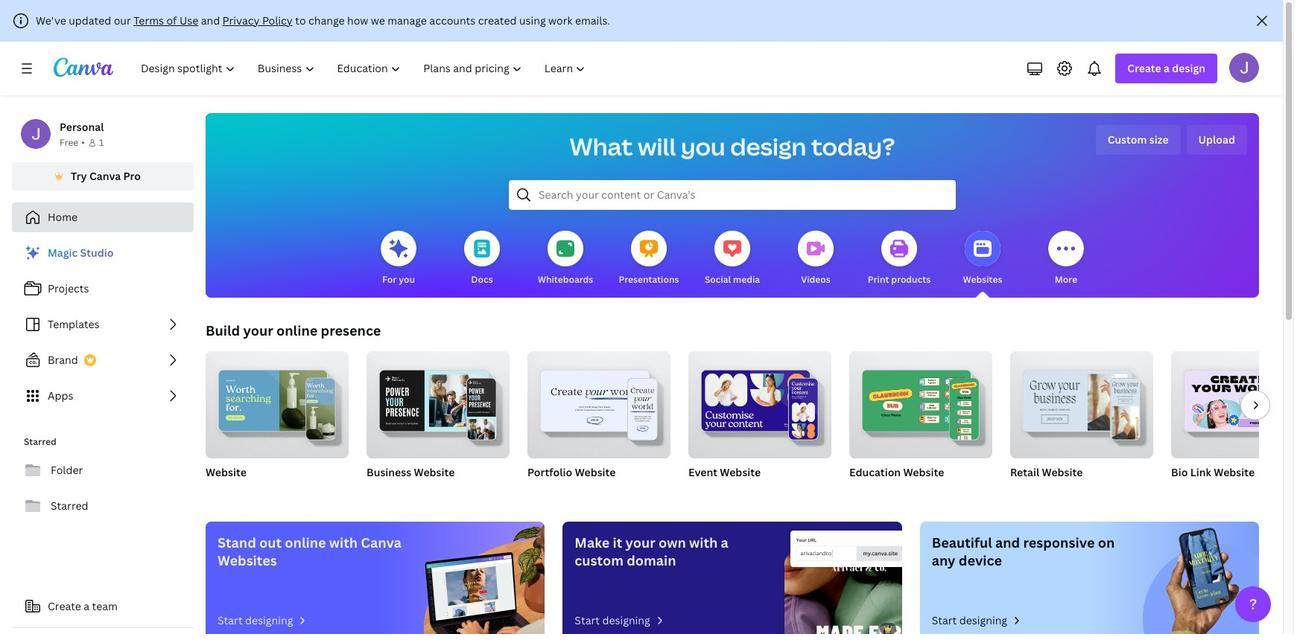 Task type: vqa. For each thing, say whether or not it's contained in the screenshot.
second Start designing from the right
yes



Task type: locate. For each thing, give the bounding box(es) containing it.
canva right try at the left top of the page
[[89, 169, 121, 183]]

you
[[681, 130, 725, 162], [399, 273, 415, 286]]

privacy
[[222, 13, 260, 28]]

start designing
[[218, 614, 293, 628], [575, 614, 650, 628], [932, 614, 1007, 628]]

create up custom size on the right top
[[1127, 61, 1161, 75]]

starred down folder
[[51, 499, 88, 513]]

a inside the create a design dropdown button
[[1164, 61, 1170, 75]]

1 horizontal spatial canva
[[361, 534, 401, 552]]

website up stand
[[206, 466, 246, 480]]

and inside beautiful and responsive on any device
[[995, 534, 1020, 552]]

designing
[[245, 614, 293, 628], [602, 614, 650, 628], [959, 614, 1007, 628]]

with inside make it your own with a custom domain
[[689, 534, 718, 552]]

0 horizontal spatial canva
[[89, 169, 121, 183]]

1 horizontal spatial designing
[[602, 614, 650, 628]]

with right own
[[689, 534, 718, 552]]

1 start from the left
[[218, 614, 243, 628]]

3 start from the left
[[932, 614, 957, 628]]

our
[[114, 13, 131, 28]]

a right own
[[721, 534, 728, 552]]

a up the size on the right top of page
[[1164, 61, 1170, 75]]

magic
[[48, 246, 78, 260]]

custom
[[1108, 133, 1147, 147]]

group for bio link website group at the bottom right of page
[[1171, 352, 1294, 459]]

brand link
[[12, 346, 194, 375]]

group for business website 'group' at the left bottom of the page
[[367, 346, 510, 459]]

starred inside 'link'
[[51, 499, 88, 513]]

0 horizontal spatial start designing
[[218, 614, 293, 628]]

we've updated our terms of use and privacy policy to change how we manage accounts created using work emails.
[[36, 13, 610, 28]]

2 vertical spatial a
[[84, 600, 89, 614]]

create left team
[[48, 600, 81, 614]]

2 start from the left
[[575, 614, 600, 628]]

website right link
[[1214, 466, 1255, 480]]

1 start designing from the left
[[218, 614, 293, 628]]

website
[[206, 466, 246, 480], [414, 466, 455, 480], [575, 466, 616, 480], [720, 466, 761, 480], [903, 466, 944, 480], [1042, 466, 1083, 480], [1214, 466, 1255, 480]]

3 designing from the left
[[959, 614, 1007, 628]]

retail
[[1010, 466, 1039, 480]]

event website group
[[688, 346, 831, 499]]

group for retail website group
[[1010, 346, 1153, 459]]

0 horizontal spatial you
[[399, 273, 415, 286]]

canva inside button
[[89, 169, 121, 183]]

docs
[[471, 273, 493, 286]]

website inside 'group'
[[414, 466, 455, 480]]

pro
[[123, 169, 141, 183]]

stand
[[218, 534, 256, 552]]

1 vertical spatial create
[[48, 600, 81, 614]]

5 website from the left
[[903, 466, 944, 480]]

a left team
[[84, 600, 89, 614]]

2 website from the left
[[414, 466, 455, 480]]

2 horizontal spatial start designing
[[932, 614, 1007, 628]]

0 vertical spatial online
[[276, 322, 318, 340]]

0 horizontal spatial create
[[48, 600, 81, 614]]

1 vertical spatial starred
[[51, 499, 88, 513]]

group for event website group
[[688, 346, 831, 459]]

beautiful
[[932, 534, 992, 552]]

design left jacob simon image
[[1172, 61, 1205, 75]]

custom
[[575, 552, 624, 570]]

videos
[[801, 273, 831, 286]]

group
[[206, 346, 349, 459], [367, 346, 510, 459], [527, 346, 671, 459], [688, 346, 831, 459], [849, 346, 992, 459], [1010, 346, 1153, 459], [1171, 352, 1294, 459]]

and right beautiful at the bottom right of the page
[[995, 534, 1020, 552]]

designing for it
[[602, 614, 650, 628]]

create a team button
[[12, 592, 194, 622]]

1 horizontal spatial and
[[995, 534, 1020, 552]]

presentations
[[619, 273, 679, 286]]

make
[[575, 534, 610, 552]]

terms of use link
[[133, 13, 198, 28]]

home link
[[12, 203, 194, 232]]

starred link
[[12, 492, 194, 522]]

business website
[[367, 466, 455, 480]]

online left presence
[[276, 322, 318, 340]]

bio
[[1171, 466, 1188, 480]]

2 with from the left
[[689, 534, 718, 552]]

0 horizontal spatial start
[[218, 614, 243, 628]]

create inside dropdown button
[[1127, 61, 1161, 75]]

0 vertical spatial a
[[1164, 61, 1170, 75]]

website right portfolio
[[575, 466, 616, 480]]

1 vertical spatial online
[[285, 534, 326, 552]]

create a team
[[48, 600, 118, 614]]

out
[[259, 534, 282, 552]]

0 horizontal spatial and
[[201, 13, 220, 28]]

0 vertical spatial canva
[[89, 169, 121, 183]]

start for make it your own with a custom domain
[[575, 614, 600, 628]]

online
[[276, 322, 318, 340], [285, 534, 326, 552]]

more button
[[1048, 221, 1084, 298]]

and right use
[[201, 13, 220, 28]]

create a design button
[[1116, 54, 1217, 83]]

top level navigation element
[[131, 54, 599, 83]]

business website group
[[367, 346, 510, 499]]

1 vertical spatial you
[[399, 273, 415, 286]]

website right event
[[720, 466, 761, 480]]

design inside dropdown button
[[1172, 61, 1205, 75]]

business
[[367, 466, 411, 480]]

1 horizontal spatial start designing
[[575, 614, 650, 628]]

start
[[218, 614, 243, 628], [575, 614, 600, 628], [932, 614, 957, 628]]

emails.
[[575, 13, 610, 28]]

0 horizontal spatial with
[[329, 534, 358, 552]]

1 vertical spatial design
[[730, 130, 806, 162]]

None search field
[[509, 180, 956, 210]]

0 horizontal spatial a
[[84, 600, 89, 614]]

of
[[166, 13, 177, 28]]

build your online presence
[[206, 322, 381, 340]]

a for design
[[1164, 61, 1170, 75]]

6 website from the left
[[1042, 466, 1083, 480]]

online inside stand out online with canva websites
[[285, 534, 326, 552]]

0 vertical spatial your
[[243, 322, 273, 340]]

3 start designing from the left
[[932, 614, 1007, 628]]

1 horizontal spatial create
[[1127, 61, 1161, 75]]

1 vertical spatial your
[[625, 534, 655, 552]]

your
[[243, 322, 273, 340], [625, 534, 655, 552]]

online right out on the left bottom of the page
[[285, 534, 326, 552]]

retail website group
[[1010, 346, 1153, 499]]

a inside create a team button
[[84, 600, 89, 614]]

apps
[[48, 389, 73, 403]]

website right business
[[414, 466, 455, 480]]

website for retail website
[[1042, 466, 1083, 480]]

7 website from the left
[[1214, 466, 1255, 480]]

personal
[[60, 120, 104, 134]]

1 vertical spatial and
[[995, 534, 1020, 552]]

start designing for make it your own with a custom domain
[[575, 614, 650, 628]]

2 start designing from the left
[[575, 614, 650, 628]]

terms
[[133, 13, 164, 28]]

media
[[733, 273, 760, 286]]

upload button
[[1186, 125, 1247, 155]]

0 vertical spatial create
[[1127, 61, 1161, 75]]

1 horizontal spatial your
[[625, 534, 655, 552]]

today?
[[811, 130, 895, 162]]

you right for
[[399, 273, 415, 286]]

your right it at left
[[625, 534, 655, 552]]

list containing magic studio
[[12, 238, 194, 411]]

you right will on the top
[[681, 130, 725, 162]]

projects link
[[12, 274, 194, 304]]

updated
[[69, 13, 111, 28]]

4 website from the left
[[720, 466, 761, 480]]

projects
[[48, 282, 89, 296]]

print products
[[868, 273, 931, 286]]

1 designing from the left
[[245, 614, 293, 628]]

portfolio website
[[527, 466, 616, 480]]

create inside button
[[48, 600, 81, 614]]

list
[[12, 238, 194, 411]]

0 horizontal spatial design
[[730, 130, 806, 162]]

canva down business
[[361, 534, 401, 552]]

2 horizontal spatial start
[[932, 614, 957, 628]]

starred button
[[12, 492, 194, 522]]

2 horizontal spatial a
[[1164, 61, 1170, 75]]

1 horizontal spatial design
[[1172, 61, 1205, 75]]

it
[[613, 534, 622, 552]]

1 horizontal spatial start
[[575, 614, 600, 628]]

create for create a team
[[48, 600, 81, 614]]

website right education
[[903, 466, 944, 480]]

own
[[659, 534, 686, 552]]

design up 'search' 'search box'
[[730, 130, 806, 162]]

design
[[1172, 61, 1205, 75], [730, 130, 806, 162]]

starred up folder
[[24, 436, 56, 448]]

your right the build
[[243, 322, 273, 340]]

templates link
[[12, 310, 194, 340]]

website for education website
[[903, 466, 944, 480]]

2 designing from the left
[[602, 614, 650, 628]]

policy
[[262, 13, 293, 28]]

with right out on the left bottom of the page
[[329, 534, 358, 552]]

videos button
[[798, 221, 834, 298]]

website for event website
[[720, 466, 761, 480]]

beautiful and responsive on any device
[[932, 534, 1115, 570]]

bio link website group
[[1171, 352, 1294, 499]]

0 horizontal spatial designing
[[245, 614, 293, 628]]

2 horizontal spatial designing
[[959, 614, 1007, 628]]

•
[[81, 136, 85, 149]]

1 vertical spatial canva
[[361, 534, 401, 552]]

and
[[201, 13, 220, 28], [995, 534, 1020, 552]]

1 vertical spatial a
[[721, 534, 728, 552]]

1 horizontal spatial with
[[689, 534, 718, 552]]

your inside make it your own with a custom domain
[[625, 534, 655, 552]]

1 horizontal spatial you
[[681, 130, 725, 162]]

0 vertical spatial you
[[681, 130, 725, 162]]

website right retail
[[1042, 466, 1083, 480]]

designing for and
[[959, 614, 1007, 628]]

whiteboards
[[538, 273, 593, 286]]

1 horizontal spatial a
[[721, 534, 728, 552]]

1 horizontal spatial websites
[[963, 273, 1002, 286]]

0 horizontal spatial websites
[[218, 552, 277, 570]]

portfolio
[[527, 466, 572, 480]]

1 with from the left
[[329, 534, 358, 552]]

1 vertical spatial websites
[[218, 552, 277, 570]]

3 website from the left
[[575, 466, 616, 480]]

education website
[[849, 466, 944, 480]]

website group
[[206, 346, 349, 499]]

create a design
[[1127, 61, 1205, 75]]

0 vertical spatial design
[[1172, 61, 1205, 75]]

a for team
[[84, 600, 89, 614]]



Task type: describe. For each thing, give the bounding box(es) containing it.
1
[[99, 136, 104, 149]]

start designing for stand out online with canva websites
[[218, 614, 293, 628]]

education website group
[[849, 346, 992, 499]]

templates
[[48, 317, 100, 332]]

will
[[638, 130, 676, 162]]

make it your own with a custom domain
[[575, 534, 728, 570]]

team
[[92, 600, 118, 614]]

magic studio link
[[12, 238, 194, 268]]

bio link website
[[1171, 466, 1255, 480]]

canva inside stand out online with canva websites
[[361, 534, 401, 552]]

apps link
[[12, 381, 194, 411]]

website for portfolio website
[[575, 466, 616, 480]]

for you
[[382, 273, 415, 286]]

work
[[548, 13, 573, 28]]

custom size
[[1108, 133, 1169, 147]]

build
[[206, 322, 240, 340]]

domain
[[627, 552, 676, 570]]

try canva pro button
[[12, 162, 194, 191]]

event website
[[688, 466, 761, 480]]

group for "website" group
[[206, 346, 349, 459]]

online for with
[[285, 534, 326, 552]]

folder button
[[12, 456, 194, 486]]

upload
[[1198, 133, 1235, 147]]

to
[[295, 13, 306, 28]]

folder
[[51, 463, 83, 478]]

social media
[[705, 273, 760, 286]]

website for business website
[[414, 466, 455, 480]]

custom size button
[[1096, 125, 1180, 155]]

0 vertical spatial starred
[[24, 436, 56, 448]]

print products button
[[868, 221, 931, 298]]

responsive
[[1023, 534, 1095, 552]]

jacob simon image
[[1229, 53, 1259, 83]]

start designing for beautiful and responsive on any device
[[932, 614, 1007, 628]]

link
[[1190, 466, 1211, 480]]

retail website
[[1010, 466, 1083, 480]]

privacy policy link
[[222, 13, 293, 28]]

studio
[[80, 246, 114, 260]]

how
[[347, 13, 368, 28]]

portfolio website group
[[527, 346, 671, 499]]

you inside 'button'
[[399, 273, 415, 286]]

online for presence
[[276, 322, 318, 340]]

accounts
[[429, 13, 476, 28]]

we
[[371, 13, 385, 28]]

more
[[1055, 273, 1077, 286]]

we've
[[36, 13, 66, 28]]

brand
[[48, 353, 78, 367]]

presentations button
[[619, 221, 679, 298]]

0 vertical spatial and
[[201, 13, 220, 28]]

with inside stand out online with canva websites
[[329, 534, 358, 552]]

social
[[705, 273, 731, 286]]

start for stand out online with canva websites
[[218, 614, 243, 628]]

products
[[891, 273, 931, 286]]

0 vertical spatial websites
[[963, 273, 1002, 286]]

using
[[519, 13, 546, 28]]

1 website from the left
[[206, 466, 246, 480]]

presence
[[321, 322, 381, 340]]

any
[[932, 552, 956, 570]]

group for education website group
[[849, 346, 992, 459]]

group for portfolio website group
[[527, 346, 671, 459]]

event
[[688, 466, 717, 480]]

size
[[1149, 133, 1169, 147]]

created
[[478, 13, 517, 28]]

use
[[179, 13, 198, 28]]

for
[[382, 273, 397, 286]]

whiteboards button
[[538, 221, 593, 298]]

education
[[849, 466, 901, 480]]

0 horizontal spatial your
[[243, 322, 273, 340]]

websites inside stand out online with canva websites
[[218, 552, 277, 570]]

designing for out
[[245, 614, 293, 628]]

try canva pro
[[71, 169, 141, 183]]

free •
[[60, 136, 85, 149]]

start for beautiful and responsive on any device
[[932, 614, 957, 628]]

on
[[1098, 534, 1115, 552]]

websites button
[[963, 221, 1002, 298]]

stand out online with canva websites
[[218, 534, 401, 570]]

Search search field
[[539, 181, 926, 209]]

free
[[60, 136, 78, 149]]

folder link
[[12, 456, 194, 486]]

create for create a design
[[1127, 61, 1161, 75]]

try
[[71, 169, 87, 183]]

what
[[570, 130, 633, 162]]

manage
[[388, 13, 427, 28]]

for you button
[[381, 221, 416, 298]]

a inside make it your own with a custom domain
[[721, 534, 728, 552]]

magic studio
[[48, 246, 114, 260]]

what will you design today?
[[570, 130, 895, 162]]

device
[[959, 552, 1002, 570]]



